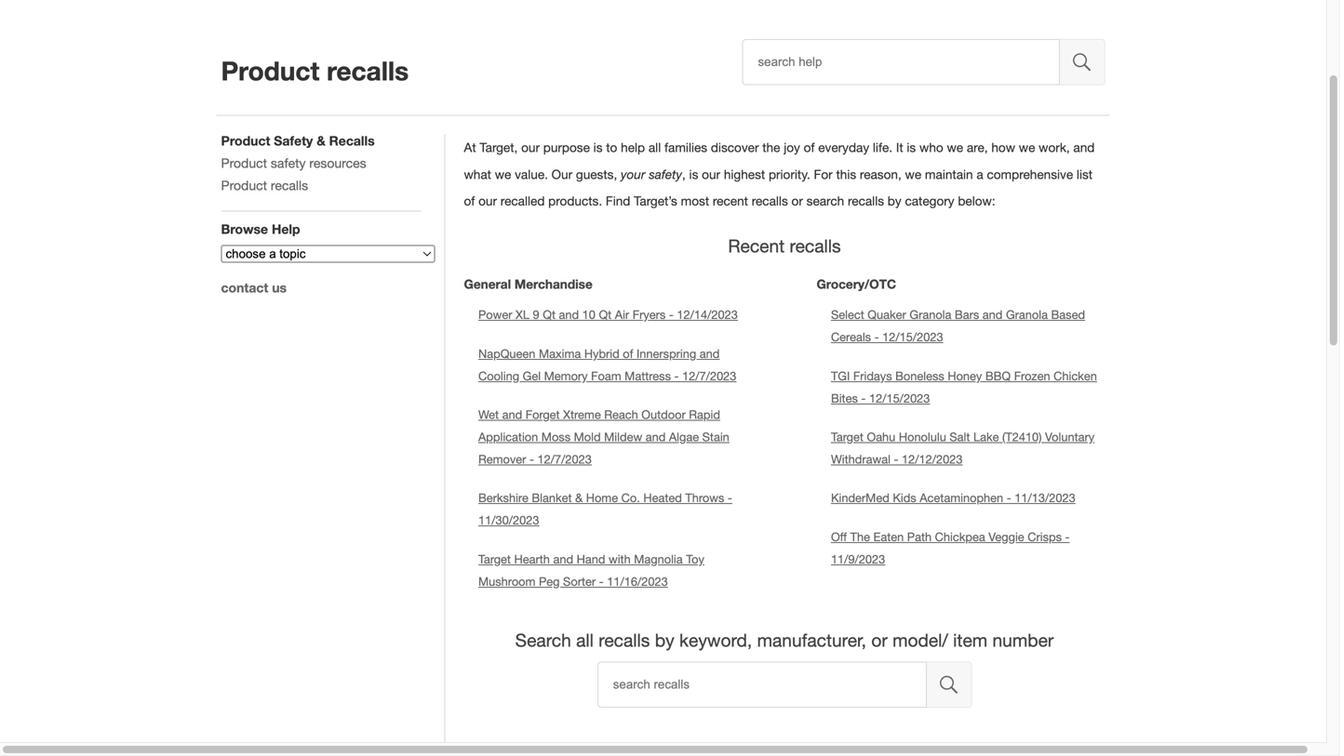 Task type: vqa. For each thing, say whether or not it's contained in the screenshot.
wrong at the bottom right
no



Task type: describe. For each thing, give the bounding box(es) containing it.
11/16/2023
[[607, 575, 668, 589]]

- inside berkshire blanket & home co. heated throws - 11/30/2023
[[728, 492, 733, 505]]

recalls down search
[[790, 235, 841, 256]]

target oahu honolulu salt lake (t2410) voluntary withdrawal - 12/12/2023 link
[[831, 431, 1095, 466]]

hand
[[577, 553, 606, 566]]

cooling
[[479, 369, 520, 383]]

innerspring
[[637, 347, 697, 361]]

maintain
[[925, 167, 973, 182]]

target,
[[480, 140, 518, 155]]

algae
[[669, 431, 699, 444]]

10
[[582, 308, 596, 322]]

peg
[[539, 575, 560, 589]]

are,
[[967, 140, 988, 155]]

1 horizontal spatial safety
[[649, 167, 682, 182]]

purpose
[[543, 140, 590, 155]]

life.
[[873, 140, 893, 155]]

heated
[[644, 492, 682, 505]]

1 product from the top
[[221, 55, 320, 86]]

air
[[615, 308, 629, 322]]

it
[[896, 140, 904, 155]]

stain
[[703, 431, 730, 444]]

navigation containing product safety & recalls
[[221, 133, 435, 507]]

product recalls
[[221, 55, 409, 86]]

memory
[[544, 369, 588, 383]]

target for target hearth and hand with magnolia toy mushroom peg sorter - 11/16/2023
[[479, 553, 511, 566]]

outdoor
[[642, 408, 686, 422]]

kindermed
[[831, 492, 890, 505]]

, is our highest priority.                         for this reason, we maintain a comprehensive list of our recalled products. find target's most                         recent recalls or search recalls by category below:
[[464, 167, 1093, 209]]

withdrawal
[[831, 453, 891, 466]]

honey
[[948, 369, 982, 383]]

work,
[[1039, 140, 1070, 155]]

9
[[533, 308, 540, 322]]

11/9/2023
[[831, 553, 886, 566]]

is inside , is our highest priority.                         for this reason, we maintain a comprehensive list of our recalled products. find target's most                         recent recalls or search recalls by category below:
[[689, 167, 699, 182]]

wet and forget xtreme reach outdoor rapid application moss mold mildew and algae stain remover - 12/7/2023 link
[[479, 408, 730, 466]]

12/15/2023 for granola
[[883, 331, 944, 344]]

mattress
[[625, 369, 671, 383]]

veggie
[[989, 530, 1025, 544]]

guests,
[[576, 167, 617, 182]]

bites
[[831, 392, 858, 405]]

help
[[621, 140, 645, 155]]

off
[[831, 530, 847, 544]]

home
[[586, 492, 618, 505]]

contact us link
[[221, 280, 287, 296]]

forget
[[526, 408, 560, 422]]

we inside , is our highest priority.                         for this reason, we maintain a comprehensive list of our recalled products. find target's most                         recent recalls or search recalls by category below:
[[905, 167, 922, 182]]

sorter
[[563, 575, 596, 589]]

mildew
[[604, 431, 643, 444]]

what
[[464, 167, 492, 182]]

recent recalls
[[728, 235, 841, 256]]

target hearth and hand with magnolia toy mushroom peg sorter - 11/16/2023
[[479, 553, 705, 589]]

quaker
[[868, 308, 907, 322]]

blanket
[[532, 492, 572, 505]]

- left 11/13/2023
[[1007, 492, 1012, 505]]

products.
[[548, 194, 602, 209]]

lake
[[974, 431, 999, 444]]

by inside , is our highest priority.                         for this reason, we maintain a comprehensive list of our recalled products. find target's most                         recent recalls or search recalls by category below:
[[888, 194, 902, 209]]

comprehensive
[[987, 167, 1074, 182]]

list
[[1077, 167, 1093, 182]]

12/15/2023 for boneless
[[869, 392, 930, 405]]

4 product from the top
[[221, 178, 267, 193]]

2 vertical spatial our
[[479, 194, 497, 209]]

moss
[[542, 431, 571, 444]]

0 horizontal spatial all
[[576, 630, 594, 651]]

target's
[[634, 194, 678, 209]]

select quaker granola bars and granola based cereals - 12/15/2023 link
[[831, 308, 1086, 344]]

this
[[836, 167, 857, 182]]

2 product from the top
[[221, 133, 270, 148]]

berkshire
[[479, 492, 529, 505]]

& for recalls
[[317, 133, 326, 148]]

search
[[807, 194, 845, 209]]

magnolia
[[634, 553, 683, 566]]

our for highest
[[702, 167, 721, 182]]

napqueen maxima hybrid of innerspring and cooling gel memory foam mattress - 12/7/2023 link
[[479, 347, 737, 383]]

crisps
[[1028, 530, 1062, 544]]

contact
[[221, 280, 268, 296]]

keyword,
[[680, 630, 752, 651]]

12/7/2023 inside "wet and forget xtreme reach outdoor rapid application moss mold mildew and algae stain remover - 12/7/2023"
[[538, 453, 592, 466]]

remover
[[479, 453, 526, 466]]

chickpea
[[935, 530, 986, 544]]

power xl 9 qt and 10 qt air fryers - 12/14/2023
[[479, 308, 738, 322]]

number
[[993, 630, 1054, 651]]

we left are,
[[947, 140, 964, 155]]

power xl 9 qt and 10 qt air fryers - 12/14/2023 link
[[479, 308, 738, 322]]

your safety
[[621, 167, 682, 182]]

11/30/2023
[[479, 514, 539, 527]]

- inside "wet and forget xtreme reach outdoor rapid application moss mold mildew and algae stain remover - 12/7/2023"
[[530, 453, 534, 466]]

kindermed kids acetaminophen - 11/13/2023 link
[[831, 492, 1076, 505]]

below:
[[958, 194, 996, 209]]

value.
[[515, 167, 548, 182]]

product safety resources link
[[221, 155, 366, 171]]

12/7/2023 inside napqueen maxima hybrid of innerspring and cooling gel memory foam mattress - 12/7/2023
[[682, 369, 737, 383]]

- inside the target oahu honolulu salt lake (t2410) voluntary withdrawal - 12/12/2023
[[894, 453, 899, 466]]

joy
[[784, 140, 800, 155]]

power
[[479, 308, 512, 322]]

select quaker granola bars and granola based cereals - 12/15/2023
[[831, 308, 1086, 344]]

reason,
[[860, 167, 902, 182]]

rapid
[[689, 408, 721, 422]]

grocery/otc
[[817, 276, 897, 292]]

path
[[907, 530, 932, 544]]

- inside tgi fridays boneless honey bbq frozen chicken bites - 12/15/2023
[[862, 392, 866, 405]]

or inside , is our highest priority.                         for this reason, we maintain a comprehensive list of our recalled products. find target's most                         recent recalls or search recalls by category below:
[[792, 194, 803, 209]]

11/13/2023
[[1015, 492, 1076, 505]]

hybrid
[[584, 347, 620, 361]]

search help text field
[[742, 39, 1060, 85]]

tgi
[[831, 369, 850, 383]]

2 horizontal spatial is
[[907, 140, 916, 155]]

1 granola from the left
[[910, 308, 952, 322]]



Task type: locate. For each thing, give the bounding box(es) containing it.
0 horizontal spatial granola
[[910, 308, 952, 322]]

resources
[[309, 155, 366, 171]]

priority.
[[769, 167, 811, 182]]

manufacturer,
[[757, 630, 867, 651]]

& for home
[[575, 492, 583, 505]]

- down "oahu"
[[894, 453, 899, 466]]

recalled
[[501, 194, 545, 209]]

1 horizontal spatial granola
[[1006, 308, 1048, 322]]

bbq
[[986, 369, 1011, 383]]

families
[[665, 140, 708, 155]]

xtreme
[[563, 408, 601, 422]]

0 horizontal spatial our
[[479, 194, 497, 209]]

and inside select quaker granola bars and granola based cereals - 12/15/2023
[[983, 308, 1003, 322]]

- right remover
[[530, 453, 534, 466]]

0 horizontal spatial target
[[479, 553, 511, 566]]

12/15/2023 down quaker at the top right of page
[[883, 331, 944, 344]]

2 qt from the left
[[599, 308, 612, 322]]

browse help
[[221, 222, 300, 237]]

- inside napqueen maxima hybrid of innerspring and cooling gel memory foam mattress - 12/7/2023
[[675, 369, 679, 383]]

2 vertical spatial of
[[623, 347, 633, 361]]

navigation
[[221, 133, 435, 507]]

,
[[682, 167, 686, 182]]

off the eaten path chickpea veggie crisps - 11/9/2023 link
[[831, 530, 1070, 566]]

granola left based in the top right of the page
[[1006, 308, 1048, 322]]

fridays
[[854, 369, 892, 383]]

& inside berkshire blanket & home co. heated throws - 11/30/2023
[[575, 492, 583, 505]]

how
[[992, 140, 1016, 155]]

0 horizontal spatial of
[[464, 194, 475, 209]]

0 vertical spatial all
[[649, 140, 661, 155]]

general merchandise
[[464, 276, 593, 292]]

0 horizontal spatial qt
[[543, 308, 556, 322]]

toy
[[686, 553, 705, 566]]

0 horizontal spatial or
[[792, 194, 803, 209]]

0 vertical spatial 12/7/2023
[[682, 369, 737, 383]]

berkshire blanket & home co. heated throws - 11/30/2023 link
[[479, 492, 733, 527]]

1 vertical spatial of
[[464, 194, 475, 209]]

who
[[920, 140, 944, 155]]

our right ,
[[702, 167, 721, 182]]

tgi fridays boneless honey bbq frozen chicken bites - 12/15/2023 link
[[831, 369, 1097, 405]]

recalls down priority.
[[752, 194, 788, 209]]

all right search
[[576, 630, 594, 651]]

and up peg
[[553, 553, 574, 566]]

2 horizontal spatial our
[[702, 167, 721, 182]]

our inside 'at target, our purpose is to help all families discover the joy of everyday life. it is who we                         are, how we work, and what we value. our guests,'
[[521, 140, 540, 155]]

our for purpose
[[521, 140, 540, 155]]

search all recalls by keyword, manufacturer, or model/ item number
[[515, 630, 1054, 651]]

our up value.
[[521, 140, 540, 155]]

for
[[814, 167, 833, 182]]

and up list
[[1074, 140, 1095, 155]]

1 vertical spatial 12/15/2023
[[869, 392, 930, 405]]

target inside target hearth and hand with magnolia toy mushroom peg sorter - 11/16/2023
[[479, 553, 511, 566]]

fryers
[[633, 308, 666, 322]]

of right hybrid at the top of the page
[[623, 347, 633, 361]]

and up application
[[502, 408, 522, 422]]

recalls
[[327, 55, 409, 86], [271, 178, 308, 193], [752, 194, 788, 209], [848, 194, 884, 209], [790, 235, 841, 256], [599, 630, 650, 651]]

- right bites
[[862, 392, 866, 405]]

recalls down product safety resources link on the left of the page
[[271, 178, 308, 193]]

- down quaker at the top right of page
[[875, 331, 879, 344]]

a
[[977, 167, 984, 182]]

granola left bars
[[910, 308, 952, 322]]

of down what
[[464, 194, 475, 209]]

product
[[221, 55, 320, 86], [221, 133, 270, 148], [221, 155, 267, 171], [221, 178, 267, 193]]

& left "home"
[[575, 492, 583, 505]]

salt
[[950, 431, 970, 444]]

kids
[[893, 492, 917, 505]]

12/14/2023
[[677, 308, 738, 322]]

the
[[851, 530, 870, 544]]

1 horizontal spatial all
[[649, 140, 661, 155]]

by left keyword,
[[655, 630, 675, 651]]

by down reason,
[[888, 194, 902, 209]]

highest
[[724, 167, 765, 182]]

target up mushroom
[[479, 553, 511, 566]]

1 horizontal spatial 12/7/2023
[[682, 369, 737, 383]]

0 vertical spatial or
[[792, 194, 803, 209]]

mushroom
[[479, 575, 536, 589]]

category
[[905, 194, 955, 209]]

recalls
[[329, 133, 375, 148]]

0 horizontal spatial 12/7/2023
[[538, 453, 592, 466]]

and down outdoor
[[646, 431, 666, 444]]

of inside , is our highest priority.                         for this reason, we maintain a comprehensive list of our recalled products. find target's most                         recent recalls or search recalls by category below:
[[464, 194, 475, 209]]

0 vertical spatial by
[[888, 194, 902, 209]]

recalls down reason,
[[848, 194, 884, 209]]

1 horizontal spatial &
[[575, 492, 583, 505]]

or left model/
[[872, 630, 888, 651]]

1 vertical spatial by
[[655, 630, 675, 651]]

napqueen maxima hybrid of innerspring and cooling gel memory foam mattress - 12/7/2023
[[479, 347, 737, 383]]

all inside 'at target, our purpose is to help all families discover the joy of everyday life. it is who we                         are, how we work, and what we value. our guests,'
[[649, 140, 661, 155]]

12/15/2023 inside tgi fridays boneless honey bbq frozen chicken bites - 12/15/2023
[[869, 392, 930, 405]]

all right help
[[649, 140, 661, 155]]

1 horizontal spatial target
[[831, 431, 864, 444]]

and right bars
[[983, 308, 1003, 322]]

qt right 10
[[599, 308, 612, 322]]

target hearth and hand with magnolia toy mushroom peg sorter - 11/16/2023 link
[[479, 553, 705, 589]]

0 vertical spatial &
[[317, 133, 326, 148]]

model/
[[893, 630, 948, 651]]

we up category
[[905, 167, 922, 182]]

recalls inside product safety & recalls product safety resources product recalls
[[271, 178, 308, 193]]

and left 10
[[559, 308, 579, 322]]

everyday
[[819, 140, 870, 155]]

acetaminophen
[[920, 492, 1004, 505]]

our down what
[[479, 194, 497, 209]]

oahu
[[867, 431, 896, 444]]

or
[[792, 194, 803, 209], [872, 630, 888, 651]]

co.
[[622, 492, 640, 505]]

granola
[[910, 308, 952, 322], [1006, 308, 1048, 322]]

1 horizontal spatial is
[[689, 167, 699, 182]]

and inside target hearth and hand with magnolia toy mushroom peg sorter - 11/16/2023
[[553, 553, 574, 566]]

eaten
[[874, 530, 904, 544]]

1 vertical spatial 12/7/2023
[[538, 453, 592, 466]]

target up withdrawal
[[831, 431, 864, 444]]

0 vertical spatial our
[[521, 140, 540, 155]]

chicken
[[1054, 369, 1097, 383]]

& right safety
[[317, 133, 326, 148]]

0 vertical spatial 12/15/2023
[[883, 331, 944, 344]]

is left the to
[[594, 140, 603, 155]]

1 horizontal spatial our
[[521, 140, 540, 155]]

0 vertical spatial target
[[831, 431, 864, 444]]

your
[[621, 167, 646, 182]]

and down 12/14/2023
[[700, 347, 720, 361]]

- inside off the eaten path chickpea veggie crisps - 11/9/2023
[[1066, 530, 1070, 544]]

- down innerspring
[[675, 369, 679, 383]]

- right crisps
[[1066, 530, 1070, 544]]

boneless
[[896, 369, 945, 383]]

0 vertical spatial of
[[804, 140, 815, 155]]

and inside 'at target, our purpose is to help all families discover the joy of everyday life. it is who we                         are, how we work, and what we value. our guests,'
[[1074, 140, 1095, 155]]

1 qt from the left
[[543, 308, 556, 322]]

mold
[[574, 431, 601, 444]]

recalls down 11/16/2023 on the bottom left of the page
[[599, 630, 650, 651]]

(t2410)
[[1003, 431, 1042, 444]]

reach
[[604, 408, 638, 422]]

1 vertical spatial &
[[575, 492, 583, 505]]

contact us
[[221, 280, 287, 296]]

discover
[[711, 140, 759, 155]]

1 horizontal spatial or
[[872, 630, 888, 651]]

1 horizontal spatial qt
[[599, 308, 612, 322]]

- inside select quaker granola bars and granola based cereals - 12/15/2023
[[875, 331, 879, 344]]

recalls up recalls
[[327, 55, 409, 86]]

1 horizontal spatial of
[[623, 347, 633, 361]]

help
[[272, 222, 300, 237]]

1 vertical spatial all
[[576, 630, 594, 651]]

None image field
[[1060, 39, 1106, 85], [927, 662, 972, 708], [1060, 39, 1106, 85], [927, 662, 972, 708]]

0 horizontal spatial by
[[655, 630, 675, 651]]

-
[[669, 308, 674, 322], [875, 331, 879, 344], [675, 369, 679, 383], [862, 392, 866, 405], [530, 453, 534, 466], [894, 453, 899, 466], [728, 492, 733, 505], [1007, 492, 1012, 505], [1066, 530, 1070, 544], [599, 575, 604, 589]]

0 horizontal spatial &
[[317, 133, 326, 148]]

we right how
[[1019, 140, 1036, 155]]

1 horizontal spatial by
[[888, 194, 902, 209]]

merchandise
[[515, 276, 593, 292]]

search recalls text field
[[597, 662, 927, 708]]

target inside the target oahu honolulu salt lake (t2410) voluntary withdrawal - 12/12/2023
[[831, 431, 864, 444]]

maxima
[[539, 347, 581, 361]]

of inside 'at target, our purpose is to help all families discover the joy of everyday life. it is who we                         are, how we work, and what we value. our guests,'
[[804, 140, 815, 155]]

of right joy
[[804, 140, 815, 155]]

by
[[888, 194, 902, 209], [655, 630, 675, 651]]

12/15/2023
[[883, 331, 944, 344], [869, 392, 930, 405]]

is right it
[[907, 140, 916, 155]]

& inside product safety & recalls product safety resources product recalls
[[317, 133, 326, 148]]

3 product from the top
[[221, 155, 267, 171]]

1 vertical spatial target
[[479, 553, 511, 566]]

based
[[1052, 308, 1086, 322]]

is right ,
[[689, 167, 699, 182]]

safety up target's
[[649, 167, 682, 182]]

- inside target hearth and hand with magnolia toy mushroom peg sorter - 11/16/2023
[[599, 575, 604, 589]]

- right throws
[[728, 492, 733, 505]]

most
[[681, 194, 710, 209]]

0 horizontal spatial safety
[[271, 155, 306, 171]]

12/7/2023 down the moss
[[538, 453, 592, 466]]

12/15/2023 down boneless
[[869, 392, 930, 405]]

- right fryers
[[669, 308, 674, 322]]

1 vertical spatial our
[[702, 167, 721, 182]]

safety inside product safety & recalls product safety resources product recalls
[[271, 155, 306, 171]]

napqueen
[[479, 347, 536, 361]]

target for target oahu honolulu salt lake (t2410) voluntary withdrawal - 12/12/2023
[[831, 431, 864, 444]]

1 vertical spatial or
[[872, 630, 888, 651]]

application
[[479, 431, 538, 444]]

we right what
[[495, 167, 511, 182]]

and inside napqueen maxima hybrid of innerspring and cooling gel memory foam mattress - 12/7/2023
[[700, 347, 720, 361]]

select
[[831, 308, 865, 322]]

12/15/2023 inside select quaker granola bars and granola based cereals - 12/15/2023
[[883, 331, 944, 344]]

2 granola from the left
[[1006, 308, 1048, 322]]

or down priority.
[[792, 194, 803, 209]]

safety down safety
[[271, 155, 306, 171]]

12/7/2023 up "rapid"
[[682, 369, 737, 383]]

2 horizontal spatial of
[[804, 140, 815, 155]]

of inside napqueen maxima hybrid of innerspring and cooling gel memory foam mattress - 12/7/2023
[[623, 347, 633, 361]]

qt right 9
[[543, 308, 556, 322]]

honolulu
[[899, 431, 947, 444]]

target
[[831, 431, 864, 444], [479, 553, 511, 566]]

voluntary
[[1046, 431, 1095, 444]]

0 horizontal spatial is
[[594, 140, 603, 155]]

- right sorter
[[599, 575, 604, 589]]

safety
[[271, 155, 306, 171], [649, 167, 682, 182]]



